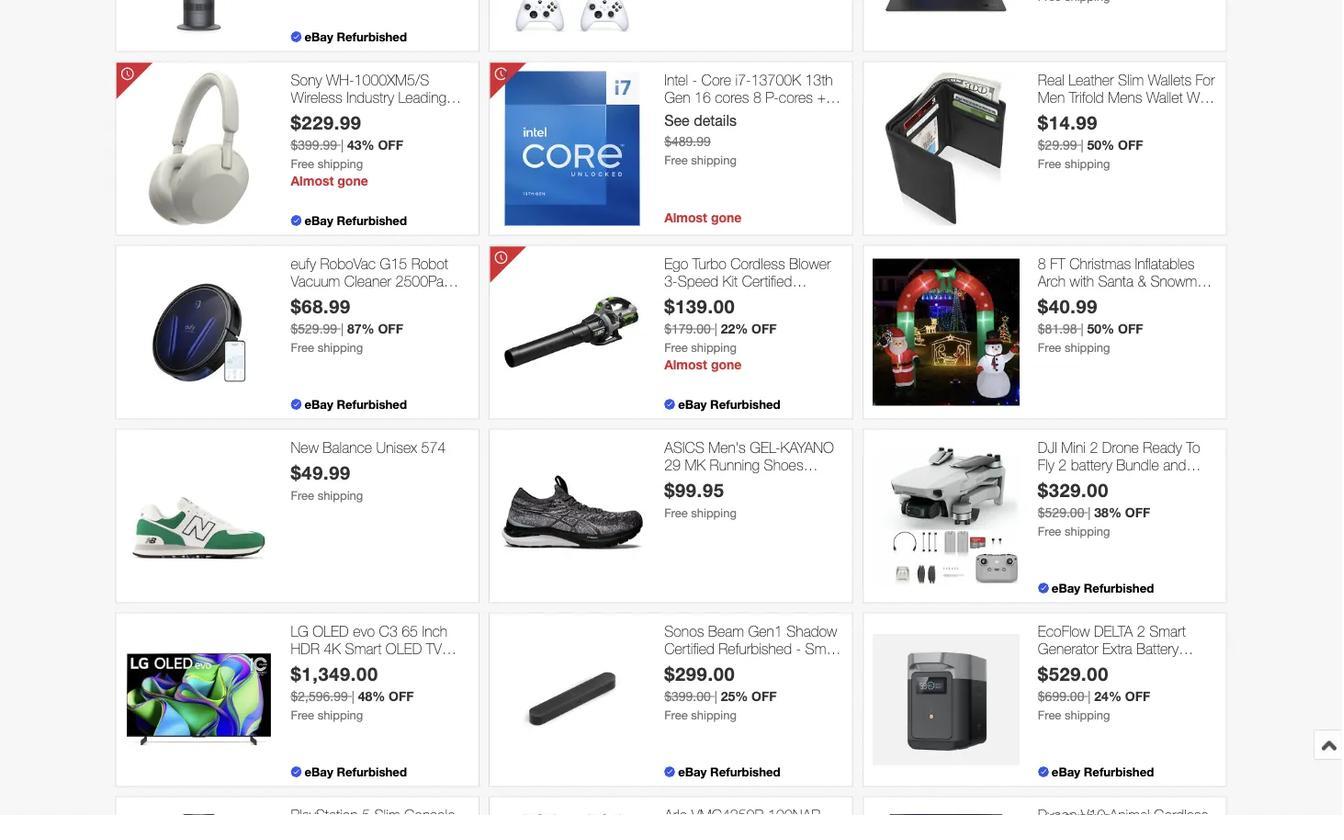 Task type: locate. For each thing, give the bounding box(es) containing it.
1 vertical spatial $529.00
[[1038, 663, 1109, 685]]

free down $329.00
[[1038, 524, 1062, 538]]

eufy
[[291, 255, 316, 272]]

| inside $68.99 $529.99 | 87% off free shipping
[[341, 321, 344, 336]]

| for $68.99
[[341, 321, 344, 336]]

free inside $229.99 $399.99 | 43% off free shipping almost gone
[[291, 156, 314, 171]]

shipping down '$99.95'
[[691, 506, 737, 520]]

ebay refurbished down "24%"
[[1052, 764, 1154, 779]]

almost inside $229.99 $399.99 | 43% off free shipping almost gone
[[291, 173, 334, 188]]

shipping for new
[[318, 488, 363, 502]]

shipping for $1,349.00
[[318, 708, 363, 722]]

shipping inside $139.00 $179.00 | 22% off free shipping almost gone
[[691, 340, 737, 354]]

oled up the 4k
[[313, 622, 349, 640]]

shipping inside $299.00 $399.00 | 25% off free shipping
[[691, 708, 737, 722]]

free down '$29.99'
[[1038, 156, 1062, 171]]

sony wh-1000xm5/s wireless industry leading noise canceling bluetooth headphones
[[291, 71, 453, 141]]

free inside $68.99 $529.99 | 87% off free shipping
[[291, 340, 314, 354]]

43%
[[347, 137, 375, 152]]

certified down bundle
[[1097, 474, 1148, 491]]

speed
[[678, 272, 719, 290]]

free inside the $1,349.00 $2,596.99 | 48% off free shipping
[[291, 708, 314, 722]]

off for $229.99
[[378, 137, 403, 152]]

wh-
[[326, 71, 354, 89]]

refurbished inside sonos beam gen1 shadow certified refurbished - smart soundbar - dolby atmos
[[719, 640, 792, 658]]

free down $399.99
[[291, 156, 314, 171]]

free down $489.99
[[665, 153, 688, 167]]

shipping down 38%
[[1065, 524, 1111, 538]]

certified down the cordless
[[742, 272, 792, 290]]

tv
[[426, 640, 442, 658]]

2 vertical spatial gone
[[711, 357, 742, 372]]

$2,596.99
[[291, 688, 348, 704]]

| inside $40.99 $81.98 | 50% off free shipping
[[1081, 321, 1084, 336]]

shipping inside the $1,349.00 $2,596.99 | 48% off free shipping
[[318, 708, 363, 722]]

off for $14.99
[[1118, 137, 1144, 152]]

off for $40.99
[[1118, 321, 1144, 336]]

| inside $529.00 $699.00 | 24% off free shipping
[[1088, 688, 1091, 704]]

$529.00 down $329.00
[[1038, 505, 1085, 520]]

8 right "+"
[[830, 89, 838, 106]]

0 vertical spatial gone
[[337, 173, 368, 188]]

off inside $529.00 $699.00 | 24% off free shipping
[[1125, 688, 1151, 704]]

robovac
[[320, 255, 376, 272]]

free inside $329.00 $529.00 | 38% off free shipping
[[1038, 524, 1062, 538]]

8 ft christmas inflatables arch with santa & snowman blow up outdoor decorations
[[1038, 255, 1213, 325]]

free
[[665, 153, 688, 167], [291, 156, 314, 171], [1038, 156, 1062, 171], [291, 340, 314, 354], [665, 340, 688, 354], [1038, 340, 1062, 354], [291, 488, 314, 502], [665, 506, 688, 520], [1038, 524, 1062, 538], [291, 708, 314, 722], [665, 708, 688, 722], [1038, 708, 1062, 722]]

1 horizontal spatial 8
[[830, 89, 838, 106]]

$299.00
[[665, 663, 735, 685]]

atmos
[[777, 658, 816, 675]]

2
[[1090, 439, 1098, 456], [1059, 456, 1067, 474], [1137, 622, 1146, 640]]

cores
[[715, 89, 749, 106], [779, 89, 813, 106], [678, 106, 712, 124]]

lfp
[[1120, 675, 1143, 693]]

shipping inside $229.99 $399.99 | 43% off free shipping almost gone
[[318, 156, 363, 171]]

with
[[1070, 272, 1094, 290]]

decorations
[[1038, 308, 1111, 325]]

ebay up sony
[[305, 29, 333, 44]]

| inside the $1,349.00 $2,596.99 | 48% off free shipping
[[352, 688, 354, 704]]

free down $49.99
[[291, 488, 314, 502]]

certified
[[742, 272, 792, 290], [1097, 474, 1148, 491], [665, 640, 715, 658], [1096, 658, 1146, 675]]

almost for $139.00
[[665, 357, 708, 372]]

refurbished up "men's"
[[710, 397, 781, 412]]

refurbished down "24%"
[[1084, 764, 1154, 779]]

1 50% from the top
[[1088, 137, 1115, 152]]

cores up 30m
[[715, 89, 749, 106]]

shipping down $2,596.99
[[318, 708, 363, 722]]

off inside the $1,349.00 $2,596.99 | 48% off free shipping
[[389, 688, 414, 704]]

off inside $329.00 $529.00 | 38% off free shipping
[[1125, 505, 1151, 520]]

16
[[695, 89, 711, 106]]

shipping inside $40.99 $81.98 | 50% off free shipping
[[1065, 340, 1111, 354]]

free down '$99.95'
[[665, 506, 688, 520]]

| left 48%
[[352, 688, 354, 704]]

0 vertical spatial $529.00
[[1038, 505, 1085, 520]]

e-
[[665, 106, 678, 124]]

ego turbo cordless blower 3-speed kit certified refurbished
[[665, 255, 831, 308]]

$229.99 $399.99 | 43% off free shipping almost gone
[[291, 112, 403, 188]]

off right 38%
[[1125, 505, 1151, 520]]

shipping for $299.00
[[691, 708, 737, 722]]

lg oled evo c3 65 inch hdr 4k smart oled tv (2023) oled65c3pua
[[291, 622, 448, 675]]

0 horizontal spatial oled
[[313, 622, 349, 640]]

free down $179.00
[[665, 340, 688, 354]]

50% inside $14.99 $29.99 | 50% off free shipping
[[1088, 137, 1115, 152]]

evo
[[353, 622, 375, 640]]

free down $399.00
[[665, 708, 688, 722]]

gone down the 22%
[[711, 357, 742, 372]]

2 50% from the top
[[1088, 321, 1115, 336]]

29
[[665, 456, 681, 474]]

free inside new balance unisex 574 $49.99 free shipping
[[291, 488, 314, 502]]

65
[[402, 622, 418, 640]]

almost down $179.00
[[665, 357, 708, 372]]

lg
[[291, 622, 309, 640]]

$299.00 $399.00 | 25% off free shipping
[[665, 663, 777, 722]]

0 horizontal spatial cores
[[678, 106, 712, 124]]

| left 25%
[[715, 688, 717, 704]]

free inside $299.00 $399.00 | 25% off free shipping
[[665, 708, 688, 722]]

extra
[[1103, 640, 1133, 658]]

almost up ego
[[665, 210, 708, 225]]

smart inside eufy robovac g15 robot vacuum cleaner 2500pa smart dynamic navigation sweeper
[[291, 290, 327, 308]]

1 vertical spatial 50%
[[1088, 321, 1115, 336]]

| left 38%
[[1088, 505, 1091, 520]]

noise
[[291, 106, 326, 124]]

ready
[[1143, 439, 1182, 456]]

robot
[[411, 255, 448, 272]]

w/
[[1187, 89, 1205, 106]]

2 $529.00 from the top
[[1038, 663, 1109, 685]]

| inside $139.00 $179.00 | 22% off free shipping almost gone
[[715, 321, 717, 336]]

shipping for $139.00
[[691, 340, 737, 354]]

shipping down decorations
[[1065, 340, 1111, 354]]

certified inside ecoflow delta 2 smart generator extra battery 1024wh certified refurbished, lfp
[[1096, 658, 1146, 675]]

8 left p-
[[753, 89, 762, 106]]

off for $1,349.00
[[389, 688, 414, 704]]

off right '87%' on the top left of page
[[378, 321, 403, 336]]

gone up 'turbo'
[[711, 210, 742, 225]]

cores up 3.4...
[[779, 89, 813, 106]]

wallets
[[1148, 71, 1192, 89]]

refurbished up dolby
[[719, 640, 792, 658]]

$14.99
[[1038, 112, 1098, 134]]

4k
[[324, 640, 341, 658]]

ebay refurbished up "men's"
[[678, 397, 781, 412]]

ebay refurbished up wh- on the left top
[[305, 29, 407, 44]]

$399.00
[[665, 688, 711, 704]]

shipping inside $329.00 $529.00 | 38% off free shipping
[[1065, 524, 1111, 538]]

| inside $14.99 $29.99 | 50% off free shipping
[[1081, 137, 1084, 152]]

shipping down the 22%
[[691, 340, 737, 354]]

gone for $229.99
[[337, 173, 368, 188]]

| left 43%
[[341, 137, 344, 152]]

off inside $139.00 $179.00 | 22% off free shipping almost gone
[[752, 321, 777, 336]]

$139.00
[[665, 296, 735, 318]]

gone
[[337, 173, 368, 188], [711, 210, 742, 225], [711, 357, 742, 372]]

ebay
[[305, 29, 333, 44], [305, 213, 333, 228], [305, 397, 333, 412], [678, 397, 707, 412], [1052, 581, 1081, 595], [305, 764, 333, 779], [678, 764, 707, 779], [1052, 764, 1081, 779]]

$529.00 up $699.00
[[1038, 663, 1109, 685]]

dji
[[1038, 439, 1058, 456]]

2 horizontal spatial 2
[[1137, 622, 1146, 640]]

refurbished down speed
[[665, 290, 738, 308]]

- down battery
[[1092, 474, 1097, 491]]

off right 48%
[[389, 688, 414, 704]]

free for $139.00
[[665, 340, 688, 354]]

almost inside $139.00 $179.00 | 22% off free shipping almost gone
[[665, 357, 708, 372]]

13700k
[[751, 71, 801, 89]]

ebay up 'asics'
[[678, 397, 707, 412]]

shipping inside $68.99 $529.99 | 87% off free shipping
[[318, 340, 363, 354]]

cleaner
[[344, 272, 391, 290]]

almost down $399.99
[[291, 173, 334, 188]]

shipping inside new balance unisex 574 $49.99 free shipping
[[318, 488, 363, 502]]

3-
[[665, 272, 678, 290]]

real leather slim wallets for men trifold mens wallet w/ id window rfid blocking
[[1038, 71, 1215, 124]]

shipping down 25%
[[691, 708, 737, 722]]

trifold
[[1069, 89, 1104, 106]]

certified inside dji mini 2 drone ready to fly 2 battery bundle and memory -certified refurbished
[[1097, 474, 1148, 491]]

gone inside $229.99 $399.99 | 43% off free shipping almost gone
[[337, 173, 368, 188]]

drone
[[1102, 439, 1139, 456]]

$29.99
[[1038, 137, 1078, 152]]

$68.99
[[291, 296, 351, 318]]

- right intel
[[692, 71, 698, 89]]

sonos
[[665, 622, 704, 640]]

off inside $229.99 $399.99 | 43% off free shipping almost gone
[[378, 137, 403, 152]]

ebay refurbished
[[305, 29, 407, 44], [305, 213, 407, 228], [305, 397, 407, 412], [678, 397, 781, 412], [1052, 581, 1154, 595], [305, 764, 407, 779], [678, 764, 781, 779], [1052, 764, 1154, 779]]

50% down window
[[1088, 137, 1115, 152]]

refurbished down memory in the right bottom of the page
[[1038, 492, 1112, 509]]

8 ft christmas inflatables arch with santa & snowman blow up outdoor decorations link
[[1038, 255, 1217, 325]]

smart inside ecoflow delta 2 smart generator extra battery 1024wh certified refurbished, lfp
[[1150, 622, 1186, 640]]

shipping
[[691, 153, 737, 167], [318, 156, 363, 171], [1065, 156, 1111, 171], [318, 340, 363, 354], [691, 340, 737, 354], [1065, 340, 1111, 354], [318, 488, 363, 502], [691, 506, 737, 520], [1065, 524, 1111, 538], [318, 708, 363, 722], [691, 708, 737, 722], [1065, 708, 1111, 722]]

smart down shadow
[[806, 640, 842, 658]]

shipping down '$29.99'
[[1065, 156, 1111, 171]]

free for $329.00
[[1038, 524, 1062, 538]]

gone down 43%
[[337, 173, 368, 188]]

balance
[[323, 439, 372, 456]]

2500pa
[[396, 272, 444, 290]]

free inside $14.99 $29.99 | 50% off free shipping
[[1038, 156, 1062, 171]]

snowman
[[1151, 272, 1213, 290]]

ebay down $399.00
[[678, 764, 707, 779]]

shipping for $68.99
[[318, 340, 363, 354]]

almost for $229.99
[[291, 173, 334, 188]]

free down $529.99
[[291, 340, 314, 354]]

refurbished down 25%
[[710, 764, 781, 779]]

off inside $299.00 $399.00 | 25% off free shipping
[[752, 688, 777, 704]]

ebay down $2,596.99
[[305, 764, 333, 779]]

refurbished up new balance unisex 574 link
[[337, 397, 407, 412]]

| left the 22%
[[715, 321, 717, 336]]

free inside $529.00 $699.00 | 24% off free shipping
[[1038, 708, 1062, 722]]

cores down 16 on the top
[[678, 106, 712, 124]]

2 for $329.00
[[1090, 439, 1098, 456]]

off inside $40.99 $81.98 | 50% off free shipping
[[1118, 321, 1144, 336]]

shipping down 43%
[[318, 156, 363, 171]]

ebay refurbished down 48%
[[305, 764, 407, 779]]

memory
[[1038, 474, 1088, 491]]

shipping for $529.00
[[1065, 708, 1111, 722]]

2 vertical spatial almost
[[665, 357, 708, 372]]

free inside $40.99 $81.98 | 50% off free shipping
[[1038, 340, 1062, 354]]

ebay up new
[[305, 397, 333, 412]]

see details $489.99 free shipping
[[665, 112, 737, 167]]

soundbar
[[665, 658, 725, 675]]

smart
[[291, 290, 327, 308], [1150, 622, 1186, 640], [345, 640, 382, 658], [806, 640, 842, 658]]

off right 25%
[[752, 688, 777, 704]]

smart down evo
[[345, 640, 382, 658]]

off inside $68.99 $529.99 | 87% off free shipping
[[378, 321, 403, 336]]

1000xm5/s
[[354, 71, 429, 89]]

intel
[[665, 71, 688, 89]]

8 inside 8 ft christmas inflatables arch with santa & snowman blow up outdoor decorations
[[1038, 255, 1046, 272]]

dji mini 2 drone ready to fly 2 battery bundle and memory -certified refurbished
[[1038, 439, 1201, 509]]

bundle
[[1117, 456, 1159, 474]]

almost gone
[[665, 210, 742, 225]]

shipping down $49.99
[[318, 488, 363, 502]]

574
[[421, 439, 446, 456]]

| left '87%' on the top left of page
[[341, 321, 344, 336]]

smart inside sonos beam gen1 shadow certified refurbished - smart soundbar - dolby atmos
[[806, 640, 842, 658]]

oled down the 65
[[386, 640, 422, 658]]

| inside $299.00 $399.00 | 25% off free shipping
[[715, 688, 717, 704]]

free inside $139.00 $179.00 | 22% off free shipping almost gone
[[665, 340, 688, 354]]

| inside $229.99 $399.99 | 43% off free shipping almost gone
[[341, 137, 344, 152]]

$529.00 inside $529.00 $699.00 | 24% off free shipping
[[1038, 663, 1109, 685]]

vacuum
[[291, 272, 340, 290]]

| for $529.00
[[1088, 688, 1091, 704]]

| right the $81.98
[[1081, 321, 1084, 336]]

off down outdoor
[[1118, 321, 1144, 336]]

| left "24%"
[[1088, 688, 1091, 704]]

50% down outdoor
[[1088, 321, 1115, 336]]

certified down extra
[[1096, 658, 1146, 675]]

2 inside ecoflow delta 2 smart generator extra battery 1024wh certified refurbished, lfp
[[1137, 622, 1146, 640]]

| for $14.99
[[1081, 137, 1084, 152]]

| inside $329.00 $529.00 | 38% off free shipping
[[1088, 505, 1091, 520]]

shipping down '87%' on the top left of page
[[318, 340, 363, 354]]

2 horizontal spatial 8
[[1038, 255, 1046, 272]]

shipping down $489.99
[[691, 153, 737, 167]]

off right "24%"
[[1125, 688, 1151, 704]]

1 horizontal spatial 2
[[1090, 439, 1098, 456]]

0 vertical spatial almost
[[291, 173, 334, 188]]

ego turbo cordless blower 3-speed kit certified refurbished link
[[665, 255, 843, 308]]

| for $299.00
[[715, 688, 717, 704]]

free down the $81.98
[[1038, 340, 1062, 354]]

off inside $14.99 $29.99 | 50% off free shipping
[[1118, 137, 1144, 152]]

up
[[1072, 290, 1088, 308]]

free down $699.00
[[1038, 708, 1062, 722]]

refurbished inside ego turbo cordless blower 3-speed kit certified refurbished
[[665, 290, 738, 308]]

ebay up ecoflow
[[1052, 581, 1081, 595]]

shipping down "24%"
[[1065, 708, 1111, 722]]

off down rfid on the right top of page
[[1118, 137, 1144, 152]]

shipping inside $529.00 $699.00 | 24% off free shipping
[[1065, 708, 1111, 722]]

asics men's gel-kayano 29 mk   running shoes 1011b474 link
[[665, 439, 843, 491]]

gone inside $139.00 $179.00 | 22% off free shipping almost gone
[[711, 357, 742, 372]]

8 left the ft
[[1038, 255, 1046, 272]]

leather
[[1069, 71, 1114, 89]]

core
[[702, 71, 732, 89]]

free down $2,596.99
[[291, 708, 314, 722]]

shipping inside $14.99 $29.99 | 50% off free shipping
[[1065, 156, 1111, 171]]

free for $299.00
[[665, 708, 688, 722]]

certified up 'soundbar'
[[665, 640, 715, 658]]

shipping for $40.99
[[1065, 340, 1111, 354]]

1 horizontal spatial cores
[[715, 89, 749, 106]]

1 $529.00 from the top
[[1038, 505, 1085, 520]]

smart down "vacuum"
[[291, 290, 327, 308]]

free for $529.00
[[1038, 708, 1062, 722]]

refurbished down 48%
[[337, 764, 407, 779]]

| right '$29.99'
[[1081, 137, 1084, 152]]

1 vertical spatial gone
[[711, 210, 742, 225]]

sonos beam gen1 shadow certified refurbished - smart soundbar - dolby atmos
[[665, 622, 842, 675]]

50% inside $40.99 $81.98 | 50% off free shipping
[[1088, 321, 1115, 336]]

0 vertical spatial 50%
[[1088, 137, 1115, 152]]

off right 43%
[[378, 137, 403, 152]]

gone for $139.00
[[711, 357, 742, 372]]

smart up battery
[[1150, 622, 1186, 640]]

off right the 22%
[[752, 321, 777, 336]]

dolby
[[738, 658, 773, 675]]

oled
[[313, 622, 349, 640], [386, 640, 422, 658]]



Task type: describe. For each thing, give the bounding box(es) containing it.
men
[[1038, 89, 1065, 106]]

13th
[[805, 71, 833, 89]]

1 vertical spatial almost
[[665, 210, 708, 225]]

sony
[[291, 71, 322, 89]]

refurbished up delta
[[1084, 581, 1154, 595]]

$699.00
[[1038, 688, 1085, 704]]

intel - core i7-13700k 13th gen 16 cores 8 p-cores + 8 e-cores 30m cache, 3.4...
[[665, 71, 838, 124]]

0 horizontal spatial 2
[[1059, 456, 1067, 474]]

certified inside sonos beam gen1 shadow certified refurbished - smart soundbar - dolby atmos
[[665, 640, 715, 658]]

off for $68.99
[[378, 321, 403, 336]]

$529.00 $699.00 | 24% off free shipping
[[1038, 663, 1151, 722]]

see
[[665, 112, 690, 129]]

shipping for $229.99
[[318, 156, 363, 171]]

free for $68.99
[[291, 340, 314, 354]]

g15
[[380, 255, 407, 272]]

i7-
[[736, 71, 751, 89]]

free inside see details $489.99 free shipping
[[665, 153, 688, 167]]

- up atmos
[[796, 640, 801, 658]]

| for $139.00
[[715, 321, 717, 336]]

&
[[1138, 272, 1147, 290]]

men's
[[709, 439, 746, 456]]

christmas
[[1070, 255, 1131, 272]]

free for new
[[291, 488, 314, 502]]

new balance unisex 574 $49.99 free shipping
[[291, 439, 446, 502]]

| for $40.99
[[1081, 321, 1084, 336]]

$529.99
[[291, 321, 337, 336]]

details
[[694, 112, 737, 129]]

delta
[[1094, 622, 1133, 640]]

mens
[[1108, 89, 1143, 106]]

87%
[[347, 321, 375, 336]]

ecoflow delta 2 smart generator extra battery 1024wh certified refurbished, lfp
[[1038, 622, 1186, 693]]

kayano
[[781, 439, 834, 456]]

wallet
[[1147, 89, 1183, 106]]

mk
[[685, 456, 706, 474]]

ebay refurbished up delta
[[1052, 581, 1154, 595]]

gen1
[[748, 622, 783, 640]]

25%
[[721, 688, 748, 704]]

- inside dji mini 2 drone ready to fly 2 battery bundle and memory -certified refurbished
[[1092, 474, 1097, 491]]

off for $529.00
[[1125, 688, 1151, 704]]

30m
[[716, 106, 744, 124]]

free for $14.99
[[1038, 156, 1062, 171]]

| for $1,349.00
[[352, 688, 354, 704]]

(2023)
[[291, 658, 331, 675]]

gel-
[[750, 439, 781, 456]]

free for $40.99
[[1038, 340, 1062, 354]]

canceling
[[330, 106, 391, 124]]

intel - core i7-13700k 13th gen 16 cores 8 p-cores + 8 e-cores 30m cache, 3.4... link
[[665, 71, 843, 124]]

ebay refurbished up balance
[[305, 397, 407, 412]]

ft
[[1050, 255, 1066, 272]]

$1,349.00
[[291, 663, 378, 685]]

asics
[[665, 439, 705, 456]]

battery
[[1137, 640, 1179, 658]]

free for $1,349.00
[[291, 708, 314, 722]]

fly
[[1038, 456, 1055, 474]]

leading
[[398, 89, 447, 106]]

refurbished,
[[1038, 675, 1116, 693]]

shipping for $14.99
[[1065, 156, 1111, 171]]

gen
[[665, 89, 691, 106]]

ego
[[665, 255, 689, 272]]

free inside $99.95 free shipping
[[665, 506, 688, 520]]

certified inside ego turbo cordless blower 3-speed kit certified refurbished
[[742, 272, 792, 290]]

bluetooth
[[395, 106, 453, 124]]

for
[[1196, 71, 1215, 89]]

off for $299.00
[[752, 688, 777, 704]]

2 horizontal spatial cores
[[779, 89, 813, 106]]

$81.98
[[1038, 321, 1078, 336]]

blow
[[1038, 290, 1068, 308]]

window
[[1055, 106, 1105, 124]]

| for $229.99
[[341, 137, 344, 152]]

shipping for $329.00
[[1065, 524, 1111, 538]]

| for $329.00
[[1088, 505, 1091, 520]]

new
[[291, 439, 319, 456]]

cache,
[[748, 106, 793, 124]]

- inside intel - core i7-13700k 13th gen 16 cores 8 p-cores + 8 e-cores 30m cache, 3.4...
[[692, 71, 698, 89]]

2 for $529.00
[[1137, 622, 1146, 640]]

$399.99
[[291, 137, 337, 152]]

off for $139.00
[[752, 321, 777, 336]]

turbo
[[693, 255, 727, 272]]

real
[[1038, 71, 1065, 89]]

smart inside "lg oled evo c3 65 inch hdr 4k smart oled tv (2023) oled65c3pua"
[[345, 640, 382, 658]]

ecoflow
[[1038, 622, 1090, 640]]

headphones
[[291, 124, 370, 141]]

blower
[[789, 255, 831, 272]]

free for $229.99
[[291, 156, 314, 171]]

50% for $40.99
[[1088, 321, 1115, 336]]

shoes
[[764, 456, 804, 474]]

$139.00 $179.00 | 22% off free shipping almost gone
[[665, 296, 777, 372]]

38%
[[1095, 505, 1122, 520]]

$179.00
[[665, 321, 711, 336]]

asics men's gel-kayano 29 mk   running shoes 1011b474
[[665, 439, 834, 491]]

shipping inside see details $489.99 free shipping
[[691, 153, 737, 167]]

ebay refurbished up robovac
[[305, 213, 407, 228]]

$329.00
[[1038, 479, 1109, 501]]

$329.00 $529.00 | 38% off free shipping
[[1038, 479, 1151, 538]]

$49.99
[[291, 462, 351, 484]]

id
[[1038, 106, 1051, 124]]

shipping inside $99.95 free shipping
[[691, 506, 737, 520]]

ebay up eufy
[[305, 213, 333, 228]]

$14.99 $29.99 | 50% off free shipping
[[1038, 112, 1144, 171]]

beam
[[708, 622, 744, 640]]

refurbished up 'g15' at the left of page
[[337, 213, 407, 228]]

running
[[710, 456, 760, 474]]

50% for $14.99
[[1088, 137, 1115, 152]]

wireless
[[291, 89, 343, 106]]

mini
[[1062, 439, 1086, 456]]

refurbished up 1000xm5/s
[[337, 29, 407, 44]]

refurbished inside dji mini 2 drone ready to fly 2 battery bundle and memory -certified refurbished
[[1038, 492, 1112, 509]]

c3
[[379, 622, 398, 640]]

oled65c3pua
[[335, 658, 433, 675]]

3.4...
[[797, 106, 830, 124]]

+
[[817, 89, 826, 106]]

ebay down $699.00
[[1052, 764, 1081, 779]]

off for $329.00
[[1125, 505, 1151, 520]]

sweeper
[[291, 308, 346, 325]]

$68.99 $529.99 | 87% off free shipping
[[291, 296, 403, 354]]

industry
[[347, 89, 394, 106]]

shadow
[[787, 622, 837, 640]]

rfid
[[1109, 106, 1138, 124]]

1 horizontal spatial oled
[[386, 640, 422, 658]]

generator
[[1038, 640, 1099, 658]]

eufy robovac g15 robot vacuum cleaner 2500pa smart dynamic navigation sweeper link
[[291, 255, 470, 325]]

0 horizontal spatial 8
[[753, 89, 762, 106]]

- left dolby
[[729, 658, 734, 675]]

$529.00 inside $329.00 $529.00 | 38% off free shipping
[[1038, 505, 1085, 520]]

eufy robovac g15 robot vacuum cleaner 2500pa smart dynamic navigation sweeper
[[291, 255, 452, 325]]

santa
[[1099, 272, 1134, 290]]

ebay refurbished down 25%
[[678, 764, 781, 779]]



Task type: vqa. For each thing, say whether or not it's contained in the screenshot.
Arch
yes



